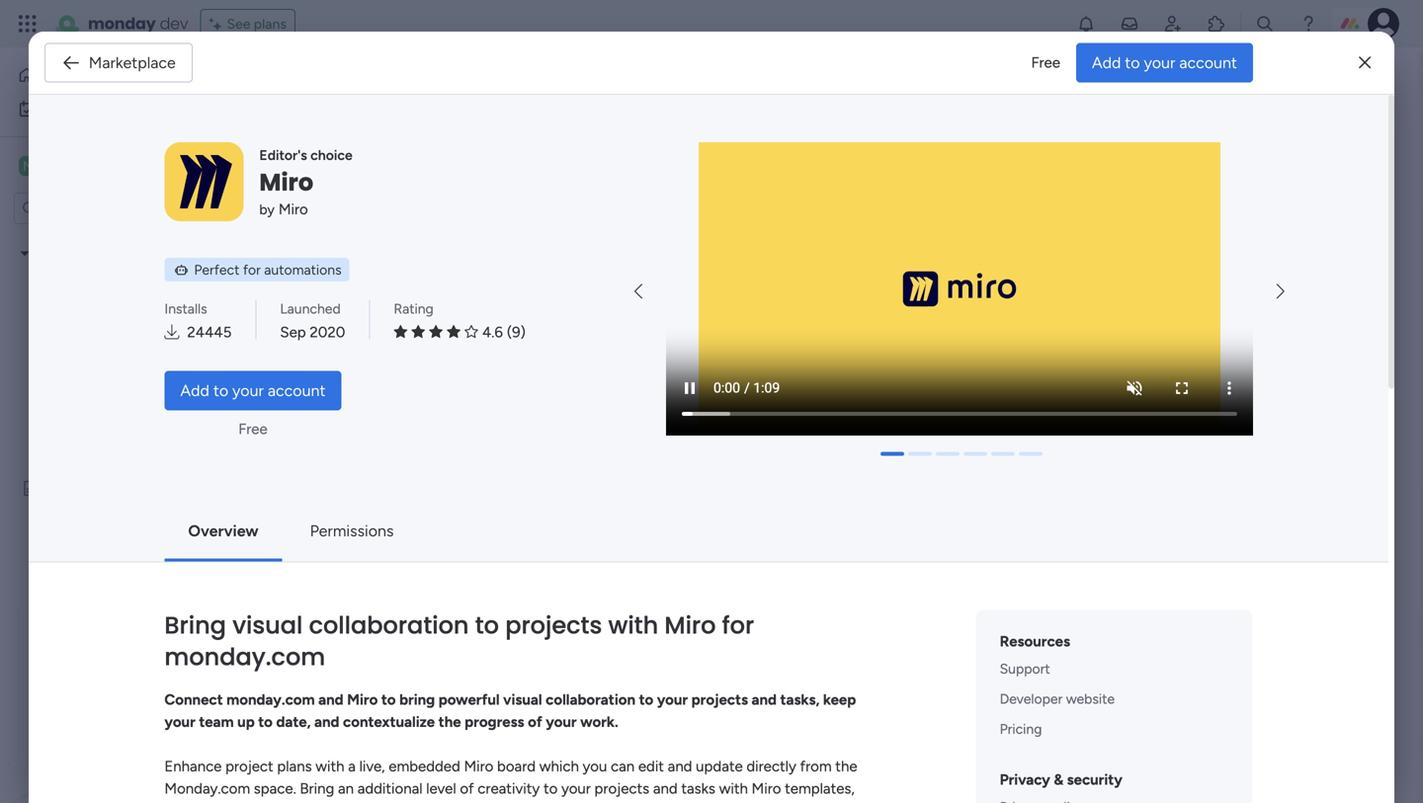 Task type: vqa. For each thing, say whether or not it's contained in the screenshot.
diagrams,
yes



Task type: locate. For each thing, give the bounding box(es) containing it.
0 vertical spatial free
[[1032, 54, 1061, 71]]

add to your account button down sep
[[165, 371, 342, 411]]

only
[[804, 249, 856, 278]]

1 horizontal spatial can
[[971, 249, 1011, 278]]

to up powerful
[[475, 609, 499, 643]]

monday.com inside connect monday.com and miro to bring powerful visual collaboration to your projects and tasks, keep your team up to date, and contextualize the progress of your work.
[[227, 691, 315, 709]]

1 vertical spatial add
[[180, 381, 209, 400]]

2 vertical spatial projects
[[595, 780, 650, 798]]

0 horizontal spatial account
[[268, 381, 326, 400]]

projects inside connect monday.com and miro to bring powerful visual collaboration to your projects and tasks, keep your team up to date, and contextualize the progress of your work.
[[692, 691, 748, 709]]

enhance
[[165, 758, 222, 776]]

caret down image
[[21, 247, 29, 261]]

marketplace arrow left image
[[635, 284, 643, 300]]

public board image
[[21, 480, 40, 498]]

0 vertical spatial monday.com
[[165, 641, 325, 674]]

0 vertical spatial add to your account
[[1092, 53, 1238, 72]]

board
[[622, 249, 687, 278]]

1 horizontal spatial with
[[609, 609, 659, 643]]

star o image
[[465, 325, 478, 339]]

support
[[1000, 661, 1051, 678]]

directly
[[747, 758, 797, 776]]

can left access
[[971, 249, 1011, 278]]

star image right star image
[[412, 325, 425, 339]]

1 vertical spatial for
[[722, 609, 755, 643]]

1 horizontal spatial for
[[722, 609, 755, 643]]

plans up the space. at the bottom
[[277, 758, 312, 776]]

the right from
[[836, 758, 858, 776]]

0 vertical spatial plans
[[254, 15, 287, 32]]

your
[[1144, 53, 1176, 72], [232, 381, 264, 400], [657, 691, 688, 709], [165, 714, 196, 732], [546, 714, 577, 732], [562, 780, 591, 798]]

add to your account down sep
[[180, 381, 326, 400]]

0 vertical spatial add to your account button
[[1077, 43, 1254, 83]]

0 vertical spatial visual
[[233, 609, 303, 643]]

1 vertical spatial add to your account
[[180, 381, 326, 400]]

0 horizontal spatial lottie animation element
[[0, 604, 252, 804]]

monday.com up the date,
[[227, 691, 315, 709]]

plans inside enhance project plans with a live, embedded miro board which you can edit and update directly from the monday.com space. bring an additional level of creativity to your projects and tasks with miro templates, diagrams, presentations, sticky notes, planning and brainstorming tools.
[[277, 758, 312, 776]]

the inside connect monday.com and miro to bring powerful visual collaboration to your projects and tasks, keep your team up to date, and contextualize the progress of your work.
[[439, 714, 461, 732]]

1 vertical spatial bring
[[300, 780, 334, 798]]

tasks
[[682, 780, 716, 798]]

0 horizontal spatial add to your account
[[180, 381, 326, 400]]

bring left an
[[300, 780, 334, 798]]

of right progress at the left of the page
[[528, 714, 543, 732]]

enhance project plans with a live, embedded miro board which you can edit and update directly from the monday.com space. bring an additional level of creativity to your projects and tasks with miro templates, diagrams, presentations, sticky notes, planning and brainstorming tools.
[[165, 758, 858, 804]]

monday
[[88, 12, 156, 35]]

bring
[[165, 609, 226, 643], [300, 780, 334, 798]]

can right you
[[611, 758, 635, 776]]

1 horizontal spatial free
[[1032, 54, 1061, 71]]

0 horizontal spatial bring
[[165, 609, 226, 643]]

2 horizontal spatial star image
[[447, 325, 461, 339]]

add to your account for add to your account button to the top
[[1092, 53, 1238, 72]]

access
[[1017, 249, 1093, 278]]

1 horizontal spatial bring
[[300, 780, 334, 798]]

star image down rating
[[429, 325, 443, 339]]

plans right see
[[254, 15, 287, 32]]

with
[[609, 609, 659, 643], [316, 758, 345, 776], [719, 780, 748, 798]]

presentations,
[[232, 803, 327, 804]]

1 vertical spatial collaboration
[[546, 691, 636, 709]]

from
[[800, 758, 832, 776]]

free
[[1032, 54, 1061, 71], [238, 420, 268, 438]]

2 horizontal spatial with
[[719, 780, 748, 798]]

0 horizontal spatial add to your account button
[[165, 371, 342, 411]]

1 vertical spatial visual
[[503, 691, 542, 709]]

star image left star o icon
[[447, 325, 461, 339]]

collaboration
[[309, 609, 469, 643], [546, 691, 636, 709]]

collaboration up bring
[[309, 609, 469, 643]]

0 vertical spatial for
[[243, 261, 261, 278]]

projects up update
[[692, 691, 748, 709]]

connect monday.com and miro to bring powerful visual collaboration to your projects and tasks, keep your team up to date, and contextualize the progress of your work.
[[165, 691, 856, 732]]

developer website
[[1000, 691, 1115, 708]]

1 horizontal spatial add to your account button
[[1077, 43, 1254, 83]]

1 horizontal spatial account
[[1180, 53, 1238, 72]]

1 vertical spatial add to your account button
[[165, 371, 342, 411]]

0 horizontal spatial for
[[243, 261, 261, 278]]

1 vertical spatial can
[[611, 758, 635, 776]]

1 horizontal spatial collaboration
[[546, 691, 636, 709]]

update
[[696, 758, 743, 776]]

to
[[1125, 53, 1141, 72], [213, 381, 229, 400], [475, 609, 499, 643], [382, 691, 396, 709], [639, 691, 654, 709], [258, 714, 273, 732], [544, 780, 558, 798]]

0 vertical spatial with
[[609, 609, 659, 643]]

0 vertical spatial collaboration
[[309, 609, 469, 643]]

editor's choice miro by miro
[[259, 147, 353, 218]]

bring up connect
[[165, 609, 226, 643]]

add down notifications icon
[[1092, 53, 1122, 72]]

star image
[[394, 325, 408, 339]]

to right up
[[258, 714, 273, 732]]

to inside enhance project plans with a live, embedded miro board which you can edit and update directly from the monday.com space. bring an additional level of creativity to your projects and tasks with miro templates, diagrams, presentations, sticky notes, planning and brainstorming tools.
[[544, 780, 558, 798]]

app logo image
[[165, 142, 244, 221]]

a
[[348, 758, 356, 776]]

1 vertical spatial monday.com
[[227, 691, 315, 709]]

sticky
[[330, 803, 369, 804]]

monday.com inside the bring visual collaboration to projects with miro for monday.com
[[165, 641, 325, 674]]

1 horizontal spatial the
[[836, 758, 858, 776]]

keep
[[823, 691, 856, 709]]

plans
[[254, 15, 287, 32], [277, 758, 312, 776]]

0 vertical spatial account
[[1180, 53, 1238, 72]]

1 vertical spatial of
[[460, 780, 474, 798]]

see
[[227, 15, 251, 32]]

search everything image
[[1256, 14, 1275, 34]]

0 horizontal spatial the
[[439, 714, 461, 732]]

0 horizontal spatial star image
[[412, 325, 425, 339]]

0 horizontal spatial of
[[460, 780, 474, 798]]

projects up connect monday.com and miro to bring powerful visual collaboration to your projects and tasks, keep your team up to date, and contextualize the progress of your work.
[[505, 609, 602, 643]]

3 star image from the left
[[447, 325, 461, 339]]

editor's
[[259, 147, 307, 163]]

0 vertical spatial can
[[971, 249, 1011, 278]]

v2 download image
[[165, 322, 179, 344]]

2020
[[310, 324, 345, 341]]

to up the brainstorming
[[544, 780, 558, 798]]

marketplace button
[[44, 43, 193, 83]]

account
[[1180, 53, 1238, 72], [268, 381, 326, 400]]

Search in workspace field
[[42, 197, 165, 220]]

monday.com up up
[[165, 641, 325, 674]]

add to your account down invite members image
[[1092, 53, 1238, 72]]

add to your account button down invite members image
[[1077, 43, 1254, 83]]

bring inside the bring visual collaboration to projects with miro for monday.com
[[165, 609, 226, 643]]

this
[[571, 249, 616, 278]]

0 horizontal spatial collaboration
[[309, 609, 469, 643]]

of up planning
[[460, 780, 474, 798]]

0 vertical spatial projects
[[505, 609, 602, 643]]

star image
[[412, 325, 425, 339], [429, 325, 443, 339], [447, 325, 461, 339]]

can
[[971, 249, 1011, 278], [611, 758, 635, 776]]

1 vertical spatial projects
[[692, 691, 748, 709]]

1 horizontal spatial of
[[528, 714, 543, 732]]

for
[[243, 261, 261, 278], [722, 609, 755, 643]]

account down apps icon
[[1180, 53, 1238, 72]]

pricing
[[1000, 721, 1043, 738]]

to down 24445
[[213, 381, 229, 400]]

0 horizontal spatial visual
[[233, 609, 303, 643]]

1 vertical spatial with
[[316, 758, 345, 776]]

projects
[[505, 609, 602, 643], [692, 691, 748, 709], [595, 780, 650, 798]]

collaboration up work. at the bottom left
[[546, 691, 636, 709]]

security
[[1067, 772, 1123, 789]]

account down sep
[[268, 381, 326, 400]]

(9)
[[507, 324, 526, 341]]

list box
[[0, 233, 252, 773]]

inbox image
[[1120, 14, 1140, 34]]

1 horizontal spatial add to your account
[[1092, 53, 1238, 72]]

1 vertical spatial plans
[[277, 758, 312, 776]]

0 vertical spatial the
[[439, 714, 461, 732]]

with inside the bring visual collaboration to projects with miro for monday.com
[[609, 609, 659, 643]]

add down 24445
[[180, 381, 209, 400]]

team
[[199, 714, 234, 732]]

overview button
[[172, 512, 274, 551]]

visual
[[233, 609, 303, 643], [503, 691, 542, 709]]

0 vertical spatial lottie animation element
[[571, 282, 1025, 480]]

edit
[[639, 758, 664, 776]]

projects up 'tools.' on the bottom of page
[[595, 780, 650, 798]]

and up contextualize
[[318, 691, 344, 709]]

option
[[0, 236, 252, 240]]

0 horizontal spatial can
[[611, 758, 635, 776]]

1 horizontal spatial add
[[1092, 53, 1122, 72]]

1 horizontal spatial visual
[[503, 691, 542, 709]]

0 horizontal spatial free
[[238, 420, 268, 438]]

0 horizontal spatial add
[[180, 381, 209, 400]]

1 horizontal spatial star image
[[429, 325, 443, 339]]

lottie animation element
[[571, 282, 1025, 480], [0, 604, 252, 804]]

work.
[[581, 714, 619, 732]]

notifications image
[[1077, 14, 1096, 34]]

miro
[[259, 166, 314, 199], [279, 200, 308, 218], [665, 609, 716, 643], [347, 691, 378, 709], [464, 758, 494, 776], [752, 780, 782, 798]]

add
[[1092, 53, 1122, 72], [180, 381, 209, 400]]

the down powerful
[[439, 714, 461, 732]]

visual inside connect monday.com and miro to bring powerful visual collaboration to your projects and tasks, keep your team up to date, and contextualize the progress of your work.
[[503, 691, 542, 709]]

permissions
[[310, 522, 394, 541]]

miro inside connect monday.com and miro to bring powerful visual collaboration to your projects and tasks, keep your team up to date, and contextualize the progress of your work.
[[347, 691, 378, 709]]

1 vertical spatial account
[[268, 381, 326, 400]]

of inside enhance project plans with a live, embedded miro board which you can edit and update directly from the monday.com space. bring an additional level of creativity to your projects and tasks with miro templates, diagrams, presentations, sticky notes, planning and brainstorming tools.
[[460, 780, 474, 798]]

0 vertical spatial of
[[528, 714, 543, 732]]

1 vertical spatial the
[[836, 758, 858, 776]]

monday.com
[[165, 641, 325, 674], [227, 691, 315, 709]]

1 vertical spatial lottie animation element
[[0, 604, 252, 804]]

space.
[[254, 780, 296, 798]]

0 vertical spatial bring
[[165, 609, 226, 643]]

collaboration inside connect monday.com and miro to bring powerful visual collaboration to your projects and tasks, keep your team up to date, and contextualize the progress of your work.
[[546, 691, 636, 709]]

of for level
[[460, 780, 474, 798]]

embedded
[[389, 758, 460, 776]]

add to your account button
[[1077, 43, 1254, 83], [165, 371, 342, 411]]

add to your account
[[1092, 53, 1238, 72], [180, 381, 326, 400]]

account for leftmost add to your account button
[[268, 381, 326, 400]]

bring
[[400, 691, 435, 709]]

of inside connect monday.com and miro to bring powerful visual collaboration to your projects and tasks, keep your team up to date, and contextualize the progress of your work.
[[528, 714, 543, 732]]

privacy & security
[[1000, 772, 1123, 789]]

see plans button
[[200, 9, 296, 39]]

and
[[318, 691, 344, 709], [752, 691, 777, 709], [314, 714, 340, 732], [668, 758, 693, 776], [653, 780, 678, 798], [477, 803, 502, 804]]

0 vertical spatial add
[[1092, 53, 1122, 72]]

of
[[528, 714, 543, 732], [460, 780, 474, 798]]



Task type: describe. For each thing, give the bounding box(es) containing it.
additional
[[358, 780, 423, 798]]

select product image
[[18, 14, 38, 34]]

getting started, main board element
[[0, 438, 252, 472]]

2 vertical spatial with
[[719, 780, 748, 798]]

creativity
[[478, 780, 540, 798]]

to down inbox image
[[1125, 53, 1141, 72]]

this board is private. only members can access it
[[571, 249, 1114, 278]]

invite members image
[[1164, 14, 1183, 34]]

workspace image
[[19, 155, 39, 177]]

1 star image from the left
[[412, 325, 425, 339]]

installs
[[165, 300, 207, 317]]

for inside the bring visual collaboration to projects with miro for monday.com
[[722, 609, 755, 643]]

to up contextualize
[[382, 691, 396, 709]]

brainstorming
[[506, 803, 598, 804]]

see plans
[[227, 15, 287, 32]]

sep
[[280, 324, 306, 341]]

2 star image from the left
[[429, 325, 443, 339]]

privacy
[[1000, 772, 1051, 789]]

it
[[1099, 249, 1114, 278]]

visual inside the bring visual collaboration to projects with miro for monday.com
[[233, 609, 303, 643]]

contextualize
[[343, 714, 435, 732]]

miro inside the bring visual collaboration to projects with miro for monday.com
[[665, 609, 716, 643]]

the inside enhance project plans with a live, embedded miro board which you can edit and update directly from the monday.com space. bring an additional level of creativity to your projects and tasks with miro templates, diagrams, presentations, sticky notes, planning and brainstorming tools.
[[836, 758, 858, 776]]

projects inside enhance project plans with a live, embedded miro board which you can edit and update directly from the monday.com space. bring an additional level of creativity to your projects and tasks with miro templates, diagrams, presentations, sticky notes, planning and brainstorming tools.
[[595, 780, 650, 798]]

by
[[259, 201, 275, 218]]

4.6 (9)
[[482, 324, 526, 341]]

perfect for automations element
[[165, 258, 350, 282]]

notes,
[[373, 803, 414, 804]]

of for progress
[[528, 714, 543, 732]]

launched
[[280, 300, 341, 317]]

can inside enhance project plans with a live, embedded miro board which you can edit and update directly from the monday.com space. bring an additional level of creativity to your projects and tasks with miro templates, diagrams, presentations, sticky notes, planning and brainstorming tools.
[[611, 758, 635, 776]]

1 vertical spatial free
[[238, 420, 268, 438]]

add to your account for leftmost add to your account button
[[180, 381, 326, 400]]

templates,
[[785, 780, 855, 798]]

rating
[[394, 300, 434, 317]]

resources
[[1000, 633, 1071, 651]]

you
[[583, 758, 607, 776]]

add for leftmost add to your account button
[[180, 381, 209, 400]]

monday.com
[[165, 780, 250, 798]]

dev
[[160, 12, 188, 35]]

projects inside the bring visual collaboration to projects with miro for monday.com
[[505, 609, 602, 643]]

monday dev
[[88, 12, 188, 35]]

is
[[693, 249, 710, 278]]

maria williams image
[[1368, 8, 1400, 40]]

connect
[[165, 691, 223, 709]]

developer
[[1000, 691, 1063, 708]]

0 horizontal spatial with
[[316, 758, 345, 776]]

apps image
[[1207, 14, 1227, 34]]

choice
[[311, 147, 353, 163]]

an
[[338, 780, 354, 798]]

progress
[[465, 714, 525, 732]]

live,
[[359, 758, 385, 776]]

planning
[[417, 803, 474, 804]]

level
[[426, 780, 456, 798]]

launched sep 2020
[[280, 300, 345, 341]]

project
[[225, 758, 274, 776]]

m button
[[14, 149, 197, 183]]

add for add to your account button to the top
[[1092, 53, 1122, 72]]

overview
[[188, 522, 259, 541]]

home option
[[12, 59, 213, 91]]

and left tasks, on the bottom right of page
[[752, 691, 777, 709]]

and up tasks
[[668, 758, 693, 776]]

marketplace
[[89, 53, 176, 72]]

and right the date,
[[314, 714, 340, 732]]

home
[[44, 67, 81, 84]]

automations
[[264, 261, 342, 278]]

powerful
[[439, 691, 500, 709]]

and down the edit
[[653, 780, 678, 798]]

perfect
[[194, 261, 240, 278]]

board
[[497, 758, 536, 776]]

and down creativity
[[477, 803, 502, 804]]

marketplace arrow right image
[[1277, 284, 1285, 300]]

home link
[[12, 59, 213, 91]]

collaboration inside the bring visual collaboration to projects with miro for monday.com
[[309, 609, 469, 643]]

lottie animation image
[[0, 604, 252, 804]]

members
[[862, 249, 965, 278]]

1 horizontal spatial lottie animation element
[[571, 282, 1025, 480]]

help image
[[1299, 14, 1319, 34]]

tasks,
[[781, 691, 820, 709]]

4.6
[[482, 324, 503, 341]]

bring inside enhance project plans with a live, embedded miro board which you can edit and update directly from the monday.com space. bring an additional level of creativity to your projects and tasks with miro templates, diagrams, presentations, sticky notes, planning and brainstorming tools.
[[300, 780, 334, 798]]

plans inside button
[[254, 15, 287, 32]]

account for add to your account button to the top
[[1180, 53, 1238, 72]]

perfect for automations
[[194, 261, 342, 278]]

resources support
[[1000, 633, 1071, 678]]

tools.
[[601, 803, 637, 804]]

private.
[[717, 249, 798, 278]]

which
[[540, 758, 579, 776]]

to up the edit
[[639, 691, 654, 709]]

date,
[[276, 714, 311, 732]]

m
[[23, 158, 35, 175]]

bring visual collaboration to projects with miro for monday.com
[[165, 609, 755, 674]]

diagrams,
[[165, 803, 228, 804]]

to inside the bring visual collaboration to projects with miro for monday.com
[[475, 609, 499, 643]]

your inside enhance project plans with a live, embedded miro board which you can edit and update directly from the monday.com space. bring an additional level of creativity to your projects and tasks with miro templates, diagrams, presentations, sticky notes, planning and brainstorming tools.
[[562, 780, 591, 798]]

website
[[1067, 691, 1115, 708]]

up
[[237, 714, 255, 732]]

dapulse x slim image
[[1360, 51, 1372, 75]]

&
[[1054, 772, 1064, 789]]

permissions button
[[294, 512, 410, 551]]

24445
[[187, 324, 232, 341]]



